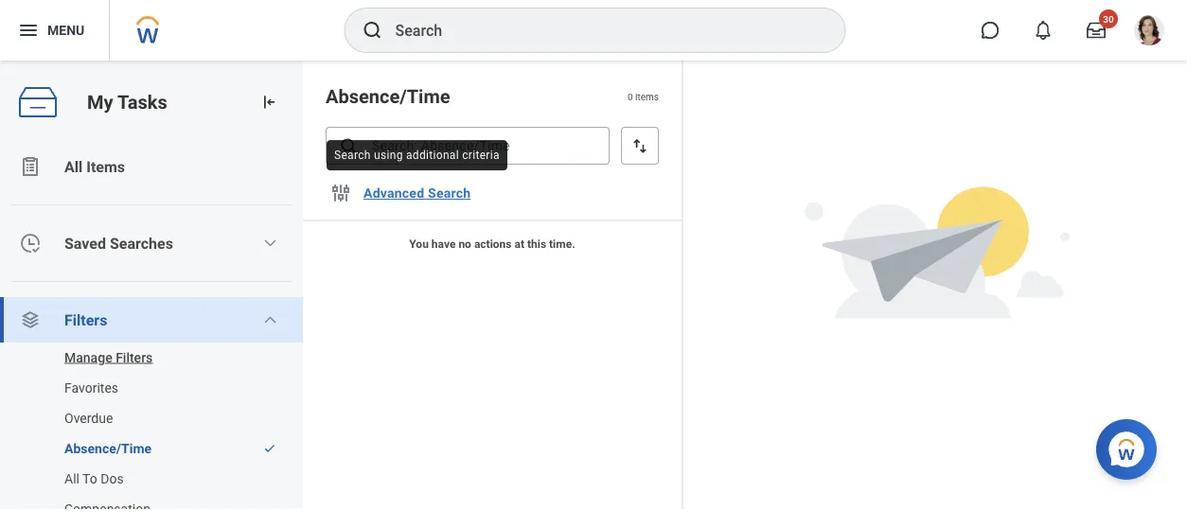 Task type: describe. For each thing, give the bounding box(es) containing it.
you have no actions at this time.
[[409, 238, 575, 251]]

configure image
[[330, 182, 352, 205]]

check image
[[263, 442, 276, 455]]

no
[[459, 238, 471, 251]]

manage filters
[[64, 350, 153, 365]]

to
[[82, 471, 97, 487]]

tasks
[[117, 91, 167, 113]]

filters inside manage filters button
[[116, 350, 153, 365]]

menu button
[[0, 0, 109, 61]]

menu
[[47, 22, 84, 38]]

justify image
[[17, 19, 40, 42]]

favorites
[[64, 380, 118, 396]]

this
[[527, 238, 546, 251]]

clipboard image
[[19, 155, 42, 178]]

perspective image
[[19, 309, 42, 331]]

advanced search
[[364, 185, 471, 201]]

using
[[374, 149, 403, 162]]

absence/time inside the item list element
[[326, 85, 450, 107]]

manage
[[64, 350, 112, 365]]

my tasks element
[[0, 61, 303, 510]]

saved searches
[[64, 234, 173, 252]]

clock check image
[[19, 232, 42, 255]]

absence/time inside absence/time button
[[64, 441, 152, 456]]

all items button
[[0, 144, 303, 189]]

items
[[86, 158, 125, 176]]

all to dos button
[[0, 464, 284, 494]]

list containing all items
[[0, 144, 303, 510]]

criteria
[[462, 149, 500, 162]]

item list element
[[303, 61, 684, 510]]

overdue
[[64, 410, 113, 426]]

my tasks
[[87, 91, 167, 113]]

inbox large image
[[1087, 21, 1106, 40]]

favorites button
[[0, 373, 284, 403]]

time.
[[549, 238, 575, 251]]

filters inside filters dropdown button
[[64, 311, 107, 329]]



Task type: vqa. For each thing, say whether or not it's contained in the screenshot.
the bottommost clipboard icon
no



Task type: locate. For each thing, give the bounding box(es) containing it.
actions
[[474, 238, 512, 251]]

0 vertical spatial filters
[[64, 311, 107, 329]]

all for all items
[[64, 158, 83, 176]]

1 list from the top
[[0, 144, 303, 510]]

30
[[1103, 13, 1114, 25]]

absence/time button
[[0, 434, 254, 464]]

overdue button
[[0, 403, 284, 434]]

Search Workday  search field
[[395, 9, 806, 51]]

search using additional criteria tooltip
[[323, 136, 511, 174]]

all items
[[64, 158, 125, 176]]

you
[[409, 238, 429, 251]]

chevron down image for filters
[[263, 312, 278, 328]]

search inside button
[[428, 185, 471, 201]]

search down additional
[[428, 185, 471, 201]]

filters button
[[0, 297, 303, 343]]

30 button
[[1076, 9, 1118, 51]]

profile logan mcneil image
[[1134, 15, 1165, 49]]

my
[[87, 91, 113, 113]]

all for all to dos
[[64, 471, 79, 487]]

items
[[635, 91, 659, 102]]

0 vertical spatial all
[[64, 158, 83, 176]]

search
[[334, 149, 371, 162], [428, 185, 471, 201]]

chevron down image inside saved searches dropdown button
[[263, 236, 278, 251]]

absence/time
[[326, 85, 450, 107], [64, 441, 152, 456]]

2 list from the top
[[0, 343, 303, 510]]

search using additional criteria
[[334, 149, 500, 162]]

0 horizontal spatial filters
[[64, 311, 107, 329]]

filters up favorites button
[[116, 350, 153, 365]]

1 all from the top
[[64, 158, 83, 176]]

at
[[515, 238, 525, 251]]

all left to
[[64, 471, 79, 487]]

list
[[0, 144, 303, 510], [0, 343, 303, 510]]

2 all from the top
[[64, 471, 79, 487]]

all
[[64, 158, 83, 176], [64, 471, 79, 487]]

1 vertical spatial all
[[64, 471, 79, 487]]

search image
[[339, 136, 358, 155]]

1 vertical spatial absence/time
[[64, 441, 152, 456]]

chevron down image
[[263, 236, 278, 251], [263, 312, 278, 328]]

Search: Absence/Time text field
[[326, 127, 610, 165]]

absence/time up the using
[[326, 85, 450, 107]]

searches
[[110, 234, 173, 252]]

chevron down image inside filters dropdown button
[[263, 312, 278, 328]]

additional
[[406, 149, 459, 162]]

workday assistant region
[[1096, 412, 1165, 480]]

transformation import image
[[259, 93, 278, 112]]

saved
[[64, 234, 106, 252]]

filters
[[64, 311, 107, 329], [116, 350, 153, 365]]

sort image
[[631, 136, 650, 155]]

0
[[628, 91, 633, 102]]

0 horizontal spatial search
[[334, 149, 371, 162]]

1 horizontal spatial search
[[428, 185, 471, 201]]

search image
[[361, 19, 384, 42]]

1 horizontal spatial filters
[[116, 350, 153, 365]]

1 vertical spatial filters
[[116, 350, 153, 365]]

manage filters button
[[0, 343, 284, 373]]

filters up the manage
[[64, 311, 107, 329]]

0 vertical spatial search
[[334, 149, 371, 162]]

dos
[[101, 471, 124, 487]]

all left items at the left top of page
[[64, 158, 83, 176]]

advanced search button
[[356, 174, 478, 212]]

0 vertical spatial chevron down image
[[263, 236, 278, 251]]

have
[[432, 238, 456, 251]]

advanced
[[364, 185, 424, 201]]

chevron down image for saved searches
[[263, 236, 278, 251]]

0 items
[[628, 91, 659, 102]]

search inside 'tooltip'
[[334, 149, 371, 162]]

1 horizontal spatial absence/time
[[326, 85, 450, 107]]

list containing manage filters
[[0, 343, 303, 510]]

0 horizontal spatial absence/time
[[64, 441, 152, 456]]

2 chevron down image from the top
[[263, 312, 278, 328]]

all to dos
[[64, 471, 124, 487]]

saved searches button
[[0, 221, 303, 266]]

1 vertical spatial search
[[428, 185, 471, 201]]

1 vertical spatial chevron down image
[[263, 312, 278, 328]]

search left the using
[[334, 149, 371, 162]]

1 chevron down image from the top
[[263, 236, 278, 251]]

notifications large image
[[1034, 21, 1053, 40]]

absence/time up dos
[[64, 441, 152, 456]]

0 vertical spatial absence/time
[[326, 85, 450, 107]]



